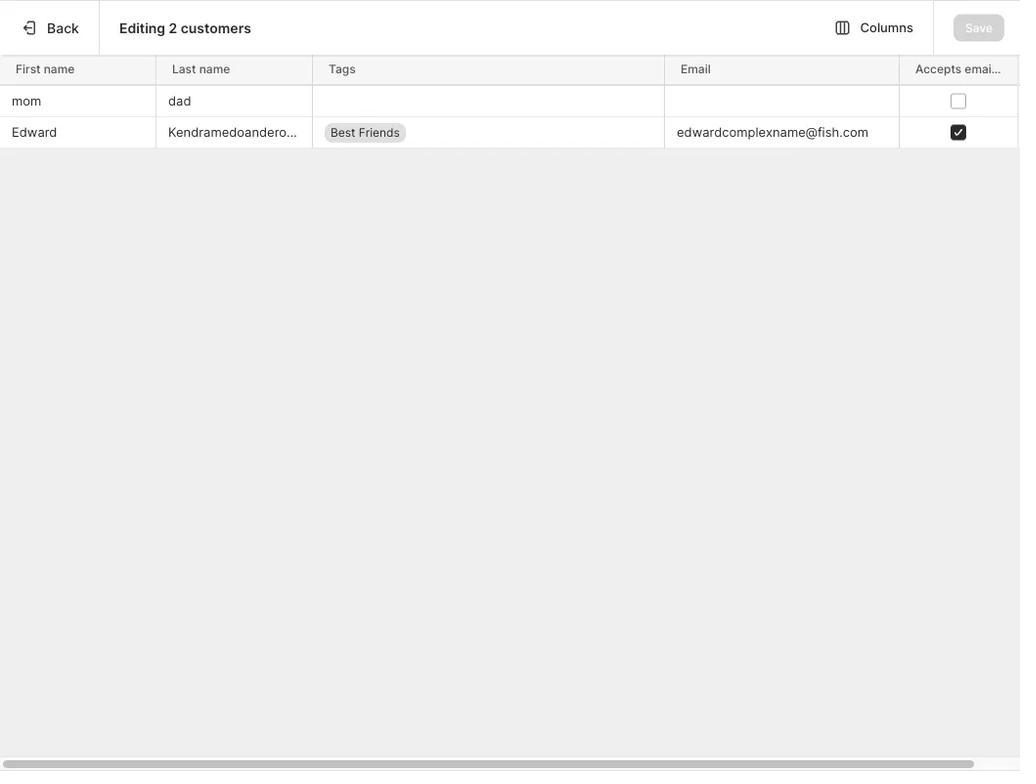 Task type: locate. For each thing, give the bounding box(es) containing it.
name
[[44, 62, 75, 76], [199, 62, 230, 76]]

back
[[47, 20, 79, 36]]

cell inside editing 2 customers grid
[[313, 86, 665, 117]]

editing 2 customers grid
[[0, 55, 1020, 149]]

1 name from the left
[[44, 62, 75, 76]]

friends
[[359, 125, 400, 140]]

shopify image
[[39, 20, 100, 40]]

mark
[[998, 62, 1020, 76]]

email
[[681, 62, 711, 76]]

columns button
[[823, 10, 925, 45]]

back link
[[0, 1, 99, 55]]

row
[[0, 55, 1020, 86], [0, 86, 1017, 117]]

0 horizontal spatial name
[[44, 62, 75, 76]]

best
[[331, 125, 355, 140]]

save button
[[954, 14, 1005, 42]]

1 horizontal spatial name
[[199, 62, 230, 76]]

first name
[[16, 62, 75, 76]]

1 row from the top
[[0, 55, 1020, 86]]

best friends
[[331, 125, 400, 140]]

2
[[169, 20, 177, 36]]

columns
[[860, 20, 914, 35]]

2 name from the left
[[199, 62, 230, 76]]

name inside column header
[[44, 62, 75, 76]]

2 row from the top
[[0, 86, 1017, 117]]

name right first
[[44, 62, 75, 76]]

name inside column header
[[199, 62, 230, 76]]

cell
[[313, 86, 665, 117]]

accepts email mark column header
[[900, 55, 1020, 86]]

name right last at the top left
[[199, 62, 230, 76]]

accepts email mark
[[916, 62, 1020, 76]]



Task type: vqa. For each thing, say whether or not it's contained in the screenshot.
2
yes



Task type: describe. For each thing, give the bounding box(es) containing it.
name for first name
[[44, 62, 75, 76]]

first
[[16, 62, 41, 76]]

home link
[[12, 70, 223, 98]]

best friends row
[[0, 115, 1017, 149]]

editing 2 customers
[[119, 20, 251, 36]]

email column header
[[665, 55, 903, 86]]

save
[[965, 21, 993, 35]]

editing
[[119, 20, 165, 36]]

row containing first name
[[0, 55, 1020, 86]]

tags column header
[[313, 55, 668, 86]]

customers
[[181, 20, 251, 36]]

name for last name
[[199, 62, 230, 76]]

last name column header
[[157, 55, 316, 86]]

first name column header
[[0, 55, 159, 86]]

accepts
[[916, 62, 962, 76]]

last name
[[172, 62, 230, 76]]

last
[[172, 62, 196, 76]]

email
[[965, 62, 995, 76]]

tags
[[329, 62, 356, 76]]

home
[[47, 76, 83, 91]]



